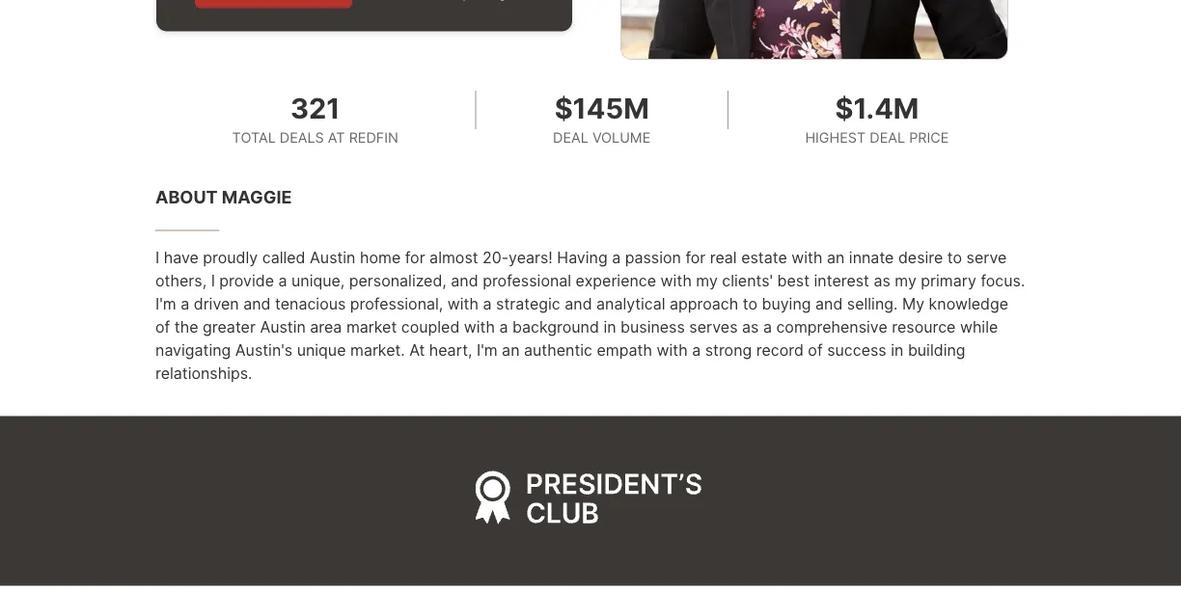 Task type: locate. For each thing, give the bounding box(es) containing it.
my
[[696, 271, 718, 290], [895, 271, 917, 290]]

others,
[[155, 271, 207, 290]]

1 vertical spatial i'm
[[477, 341, 498, 360]]

in
[[603, 318, 616, 337], [891, 341, 904, 360]]

an left authentic
[[502, 341, 520, 360]]

0 horizontal spatial as
[[742, 318, 759, 337]]

an up interest
[[827, 248, 845, 267]]

1 vertical spatial to
[[743, 295, 758, 313]]

called
[[262, 248, 305, 267]]

authentic
[[524, 341, 593, 360]]

i
[[155, 248, 159, 267], [211, 271, 215, 290]]

as
[[874, 271, 891, 290], [742, 318, 759, 337]]

1 vertical spatial of
[[808, 341, 823, 360]]

0 vertical spatial an
[[827, 248, 845, 267]]

i up driven at the left of the page
[[211, 271, 215, 290]]

greater
[[203, 318, 256, 337]]

0 horizontal spatial my
[[696, 271, 718, 290]]

for
[[405, 248, 425, 267], [686, 248, 706, 267]]

professional
[[483, 271, 571, 290]]

proudly
[[203, 248, 258, 267]]

with down business
[[657, 341, 688, 360]]

highest
[[805, 129, 866, 145]]

1 horizontal spatial austin
[[310, 248, 356, 267]]

2 deal from the left
[[870, 129, 905, 145]]

0 vertical spatial in
[[603, 318, 616, 337]]

i have proudly called austin home for almost 20-years! having a passion for real estate with an innate desire to serve others, i provide a unique, personalized, and professional experience with my clients' best interest as my primary focus. i'm a driven and tenacious professional, with a strategic and analytical approach to buying and selling. my knowledge of the greater austin area market coupled with a background in business serves as a comprehensive resource while navigating austin's unique market. at heart, i'm an authentic empath with a strong record of success in building relationships.
[[155, 248, 1025, 383]]

deal down $145m
[[553, 129, 588, 145]]

1 vertical spatial an
[[502, 341, 520, 360]]

1 horizontal spatial my
[[895, 271, 917, 290]]

as up 'selling.'
[[874, 271, 891, 290]]

20-
[[483, 248, 509, 267]]

of left the
[[155, 318, 170, 337]]

0 vertical spatial to
[[947, 248, 962, 267]]

with
[[791, 248, 823, 267], [661, 271, 692, 290], [448, 295, 479, 313], [464, 318, 495, 337], [657, 341, 688, 360]]

analytical
[[596, 295, 665, 313]]

0 horizontal spatial i
[[155, 248, 159, 267]]

0 horizontal spatial austin
[[260, 318, 306, 337]]

buying
[[762, 295, 811, 313]]

passion
[[625, 248, 681, 267]]

1 vertical spatial as
[[742, 318, 759, 337]]

1 horizontal spatial an
[[827, 248, 845, 267]]

i left have
[[155, 248, 159, 267]]

1 vertical spatial in
[[891, 341, 904, 360]]

deals
[[280, 129, 324, 145]]

heart,
[[429, 341, 472, 360]]

business
[[621, 318, 685, 337]]

deal inside the $145m deal volume
[[553, 129, 588, 145]]

deal inside $1.4m highest deal price
[[870, 129, 905, 145]]

a
[[612, 248, 621, 267], [278, 271, 287, 290], [181, 295, 189, 313], [483, 295, 492, 313], [499, 318, 508, 337], [763, 318, 772, 337], [692, 341, 701, 360]]

experience
[[576, 271, 656, 290]]

to down the clients'
[[743, 295, 758, 313]]

in down resource on the right of page
[[891, 341, 904, 360]]

austin
[[310, 248, 356, 267], [260, 318, 306, 337]]

focus.
[[981, 271, 1025, 290]]

to up primary
[[947, 248, 962, 267]]

innate
[[849, 248, 894, 267]]

approach
[[670, 295, 738, 313]]

austin up the unique,
[[310, 248, 356, 267]]

personalized,
[[349, 271, 447, 290]]

the
[[175, 318, 198, 337]]

0 vertical spatial as
[[874, 271, 891, 290]]

almost
[[430, 248, 478, 267]]

0 horizontal spatial i'm
[[155, 295, 176, 313]]

$145m
[[555, 91, 649, 125]]

price
[[909, 129, 949, 145]]

my up my
[[895, 271, 917, 290]]

0 vertical spatial austin
[[310, 248, 356, 267]]

best
[[777, 271, 810, 290]]

0 vertical spatial i
[[155, 248, 159, 267]]

volume
[[592, 129, 651, 145]]

for up the "personalized,"
[[405, 248, 425, 267]]

about maggie
[[155, 186, 292, 208]]

0 vertical spatial of
[[155, 318, 170, 337]]

selling.
[[847, 295, 898, 313]]

1 horizontal spatial deal
[[870, 129, 905, 145]]

i'm down others,
[[155, 295, 176, 313]]

of
[[155, 318, 170, 337], [808, 341, 823, 360]]

321 total deals at redfin
[[232, 91, 398, 145]]

empath
[[597, 341, 652, 360]]

my up approach
[[696, 271, 718, 290]]

a left strategic
[[483, 295, 492, 313]]

in up "empath"
[[603, 318, 616, 337]]

austin up austin's
[[260, 318, 306, 337]]

1 deal from the left
[[553, 129, 588, 145]]

$1.4m highest deal price
[[805, 91, 949, 145]]

an
[[827, 248, 845, 267], [502, 341, 520, 360]]

i'm right heart,
[[477, 341, 498, 360]]

2 my from the left
[[895, 271, 917, 290]]

presidents club svg image
[[475, 470, 706, 532]]

clients'
[[722, 271, 773, 290]]

1 horizontal spatial i
[[211, 271, 215, 290]]

0 horizontal spatial of
[[155, 318, 170, 337]]

for left real
[[686, 248, 706, 267]]

0 horizontal spatial to
[[743, 295, 758, 313]]

0 horizontal spatial for
[[405, 248, 425, 267]]

0 vertical spatial i'm
[[155, 295, 176, 313]]

resource
[[892, 318, 956, 337]]

1 horizontal spatial for
[[686, 248, 706, 267]]

with down passion at the top right of page
[[661, 271, 692, 290]]

at
[[409, 341, 425, 360]]

to
[[947, 248, 962, 267], [743, 295, 758, 313]]

1 horizontal spatial i'm
[[477, 341, 498, 360]]

and
[[451, 271, 478, 290], [243, 295, 271, 313], [565, 295, 592, 313], [815, 295, 843, 313]]

provide
[[219, 271, 274, 290]]

of down comprehensive
[[808, 341, 823, 360]]

as up strong
[[742, 318, 759, 337]]

unique
[[297, 341, 346, 360]]

0 horizontal spatial deal
[[553, 129, 588, 145]]

having
[[557, 248, 608, 267]]

1 vertical spatial i
[[211, 271, 215, 290]]

and down almost
[[451, 271, 478, 290]]

deal
[[553, 129, 588, 145], [870, 129, 905, 145]]

building
[[908, 341, 966, 360]]

serves
[[689, 318, 738, 337]]

i'm
[[155, 295, 176, 313], [477, 341, 498, 360]]

deal down $1.4m
[[870, 129, 905, 145]]



Task type: vqa. For each thing, say whether or not it's contained in the screenshot.
ROW
no



Task type: describe. For each thing, give the bounding box(es) containing it.
a down the called
[[278, 271, 287, 290]]

years!
[[509, 248, 553, 267]]

driven
[[194, 295, 239, 313]]

a up the
[[181, 295, 189, 313]]

a up record
[[763, 318, 772, 337]]

a up "experience"
[[612, 248, 621, 267]]

with up coupled
[[448, 295, 479, 313]]

$145m deal volume
[[553, 91, 651, 145]]

a down serves
[[692, 341, 701, 360]]

relationships.
[[155, 364, 252, 383]]

primary
[[921, 271, 976, 290]]

area
[[310, 318, 342, 337]]

321
[[290, 91, 340, 125]]

2 for from the left
[[686, 248, 706, 267]]

knowledge
[[929, 295, 1008, 313]]

austin's
[[235, 341, 293, 360]]

navigating
[[155, 341, 231, 360]]

and up background
[[565, 295, 592, 313]]

1 vertical spatial austin
[[260, 318, 306, 337]]

strategic
[[496, 295, 560, 313]]

with up best on the top right of the page
[[791, 248, 823, 267]]

desire
[[898, 248, 943, 267]]

home
[[360, 248, 401, 267]]

coupled
[[401, 318, 460, 337]]

background
[[512, 318, 599, 337]]

my
[[902, 295, 925, 313]]

at
[[328, 129, 345, 145]]

market.
[[350, 341, 405, 360]]

while
[[960, 318, 998, 337]]

$1.4m
[[835, 91, 919, 125]]

about
[[155, 186, 218, 208]]

professional,
[[350, 295, 443, 313]]

0 horizontal spatial an
[[502, 341, 520, 360]]

maggie
[[222, 186, 292, 208]]

unique,
[[291, 271, 345, 290]]

comprehensive
[[776, 318, 888, 337]]

1 horizontal spatial to
[[947, 248, 962, 267]]

estate
[[741, 248, 787, 267]]

tenacious
[[275, 295, 346, 313]]

success
[[827, 341, 887, 360]]

and down "provide"
[[243, 295, 271, 313]]

market
[[346, 318, 397, 337]]

real
[[710, 248, 737, 267]]

with up heart,
[[464, 318, 495, 337]]

1 for from the left
[[405, 248, 425, 267]]

0 horizontal spatial in
[[603, 318, 616, 337]]

1 horizontal spatial as
[[874, 271, 891, 290]]

1 horizontal spatial of
[[808, 341, 823, 360]]

redfin
[[349, 129, 398, 145]]

1 my from the left
[[696, 271, 718, 290]]

a down strategic
[[499, 318, 508, 337]]

1 horizontal spatial in
[[891, 341, 904, 360]]

strong
[[705, 341, 752, 360]]

record
[[756, 341, 804, 360]]

total
[[232, 129, 276, 145]]

interest
[[814, 271, 869, 290]]

and up comprehensive
[[815, 295, 843, 313]]

serve
[[967, 248, 1007, 267]]

have
[[164, 248, 199, 267]]



